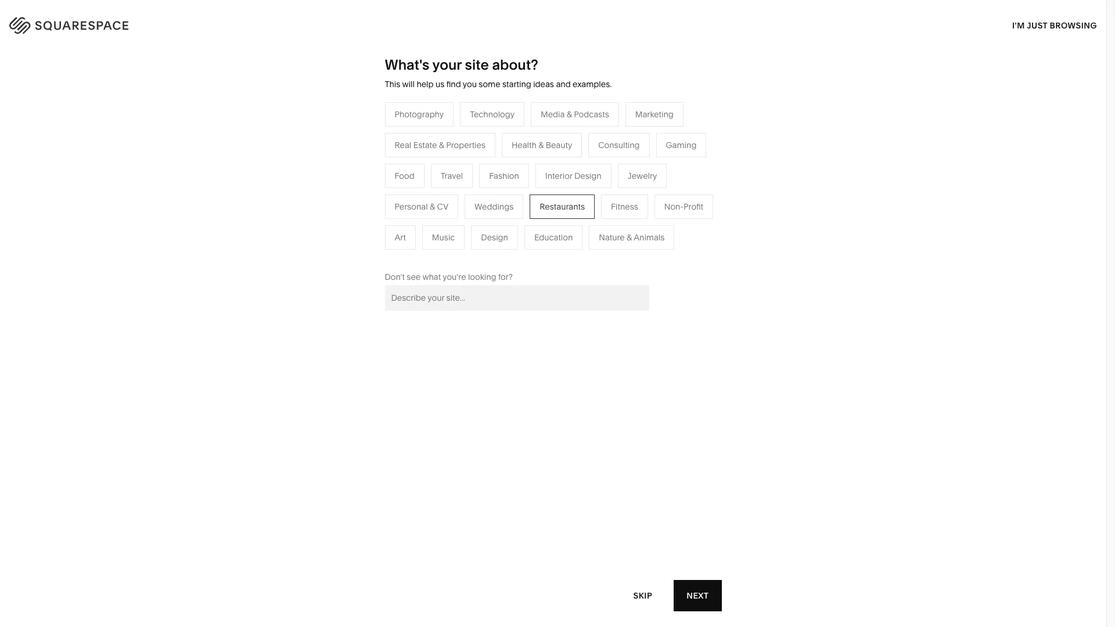 Task type: locate. For each thing, give the bounding box(es) containing it.
Marketing radio
[[626, 102, 684, 127]]

Jewelry radio
[[618, 164, 667, 188]]

some
[[479, 79, 501, 89]]

0 vertical spatial media & podcasts
[[541, 109, 610, 120]]

Fitness radio
[[602, 195, 649, 219]]

fitness
[[543, 196, 570, 207], [611, 202, 639, 212]]

1 vertical spatial media
[[421, 196, 445, 207]]

real inside real estate & properties "option"
[[395, 140, 412, 150]]

1 vertical spatial estate
[[439, 249, 463, 259]]

degraw image
[[397, 397, 710, 628]]

1 vertical spatial real
[[421, 249, 437, 259]]

nature & animals inside radio
[[599, 232, 665, 243]]

travel up the media & podcasts link
[[441, 171, 463, 181]]

0 vertical spatial real
[[395, 140, 412, 150]]

cv
[[437, 202, 449, 212]]

restaurants down travel link at left top
[[421, 179, 466, 189]]

fitness link
[[543, 196, 582, 207]]

1 horizontal spatial media & podcasts
[[541, 109, 610, 120]]

0 vertical spatial animals
[[578, 179, 609, 189]]

media inside radio
[[541, 109, 565, 120]]

looking
[[468, 272, 497, 282]]

1 vertical spatial design
[[481, 232, 508, 243]]

media & podcasts down and
[[541, 109, 610, 120]]

media up beauty
[[541, 109, 565, 120]]

media up the events
[[421, 196, 445, 207]]

and
[[556, 79, 571, 89]]

fitness up the nature & animals radio
[[611, 202, 639, 212]]

1 horizontal spatial media
[[541, 109, 565, 120]]

& inside "option"
[[439, 140, 445, 150]]

1 vertical spatial nature & animals
[[599, 232, 665, 243]]

photography
[[395, 109, 444, 120]]

0 vertical spatial design
[[575, 171, 602, 181]]

0 horizontal spatial animals
[[578, 179, 609, 189]]

what
[[423, 272, 441, 282]]

real down music
[[421, 249, 437, 259]]

media
[[541, 109, 565, 120], [421, 196, 445, 207]]

personal & cv
[[395, 202, 449, 212]]

1 horizontal spatial nature
[[599, 232, 625, 243]]

real estate & properties inside "option"
[[395, 140, 486, 150]]

0 horizontal spatial fitness
[[543, 196, 570, 207]]

health & beauty
[[512, 140, 573, 150]]

properties inside real estate & properties "option"
[[446, 140, 486, 150]]

estate down music
[[439, 249, 463, 259]]

examples.
[[573, 79, 612, 89]]

podcasts
[[574, 109, 610, 120], [454, 196, 489, 207]]

1 vertical spatial restaurants
[[540, 202, 585, 212]]

education
[[535, 232, 573, 243]]

don't
[[385, 272, 405, 282]]

nature & animals down fitness radio
[[599, 232, 665, 243]]

0 vertical spatial weddings
[[475, 202, 514, 212]]

restaurants
[[421, 179, 466, 189], [540, 202, 585, 212]]

find
[[447, 79, 461, 89]]

log
[[1063, 18, 1081, 29]]

nature & animals link
[[543, 179, 621, 189]]

properties up travel option
[[446, 140, 486, 150]]

podcasts down restaurants link
[[454, 196, 489, 207]]

log             in
[[1063, 18, 1093, 29]]

site
[[465, 56, 489, 73]]

technology
[[470, 109, 515, 120]]

&
[[567, 109, 572, 120], [439, 140, 445, 150], [539, 140, 544, 150], [569, 161, 574, 172], [571, 179, 576, 189], [447, 196, 452, 207], [430, 202, 435, 212], [345, 214, 350, 224], [627, 232, 632, 243], [465, 249, 470, 259]]

music
[[432, 232, 455, 243]]

skip
[[634, 591, 653, 601]]

help
[[417, 79, 434, 89]]

animals down fitness radio
[[634, 232, 665, 243]]

weddings down events "link"
[[421, 231, 460, 242]]

travel
[[421, 161, 443, 172], [441, 171, 463, 181]]

0 horizontal spatial nature
[[543, 179, 569, 189]]

Design radio
[[472, 225, 518, 250]]

0 vertical spatial non-
[[665, 202, 684, 212]]

0 vertical spatial podcasts
[[574, 109, 610, 120]]

estate up travel link at left top
[[414, 140, 437, 150]]

skip button
[[621, 580, 666, 612]]

media & podcasts down restaurants link
[[421, 196, 489, 207]]

1 horizontal spatial design
[[575, 171, 602, 181]]

nature down home
[[543, 179, 569, 189]]

0 vertical spatial nature & animals
[[543, 179, 609, 189]]

Restaurants radio
[[530, 195, 595, 219]]

0 horizontal spatial media
[[421, 196, 445, 207]]

Photography radio
[[385, 102, 454, 127]]

animals down the decor
[[578, 179, 609, 189]]

fitness inside radio
[[611, 202, 639, 212]]

0 vertical spatial restaurants
[[421, 179, 466, 189]]

real estate & properties
[[395, 140, 486, 150], [421, 249, 512, 259]]

0 vertical spatial properties
[[446, 140, 486, 150]]

real
[[395, 140, 412, 150], [421, 249, 437, 259]]

1 vertical spatial weddings
[[421, 231, 460, 242]]

0 vertical spatial real estate & properties
[[395, 140, 486, 150]]

0 horizontal spatial media & podcasts
[[421, 196, 489, 207]]

real estate & properties link
[[421, 249, 523, 259]]

weddings link
[[421, 231, 471, 242]]

non- down jewelry radio
[[665, 202, 684, 212]]

nature & animals
[[543, 179, 609, 189], [599, 232, 665, 243]]

1 vertical spatial properties
[[472, 249, 512, 259]]

in
[[1083, 18, 1093, 29]]

restaurants inside restaurants radio
[[540, 202, 585, 212]]

properties up looking
[[472, 249, 512, 259]]

1 horizontal spatial weddings
[[475, 202, 514, 212]]

Food radio
[[385, 164, 425, 188]]

what's your site about? this will help us find you some starting ideas and examples.
[[385, 56, 612, 89]]

nature down fitness radio
[[599, 232, 625, 243]]

1 horizontal spatial restaurants
[[540, 202, 585, 212]]

home & decor link
[[543, 161, 611, 172]]

0 horizontal spatial estate
[[414, 140, 437, 150]]

non-
[[665, 202, 684, 212], [352, 214, 371, 224]]

0 horizontal spatial podcasts
[[454, 196, 489, 207]]

0 vertical spatial estate
[[414, 140, 437, 150]]

animals
[[578, 179, 609, 189], [634, 232, 665, 243]]

nature inside radio
[[599, 232, 625, 243]]

estate
[[414, 140, 437, 150], [439, 249, 463, 259]]

0 horizontal spatial restaurants
[[421, 179, 466, 189]]

properties
[[446, 140, 486, 150], [472, 249, 512, 259]]

0 horizontal spatial non-
[[352, 214, 371, 224]]

1 vertical spatial real estate & properties
[[421, 249, 512, 259]]

0 vertical spatial media
[[541, 109, 565, 120]]

restaurants down nature & animals link
[[540, 202, 585, 212]]

just
[[1028, 20, 1048, 31]]

media & podcasts link
[[421, 196, 501, 207]]

real estate & properties up you're
[[421, 249, 512, 259]]

nature & animals down 'home & decor' link on the top of page
[[543, 179, 609, 189]]

Gaming radio
[[656, 133, 707, 157]]

weddings up design option
[[475, 202, 514, 212]]

podcasts down examples.
[[574, 109, 610, 120]]

Nature & Animals radio
[[589, 225, 675, 250]]

0 vertical spatial nature
[[543, 179, 569, 189]]

consulting
[[599, 140, 640, 150]]

squarespace logo link
[[23, 14, 237, 33]]

1 vertical spatial podcasts
[[454, 196, 489, 207]]

1 horizontal spatial animals
[[634, 232, 665, 243]]

weddings inside radio
[[475, 202, 514, 212]]

for?
[[499, 272, 513, 282]]

1 vertical spatial animals
[[634, 232, 665, 243]]

media & podcasts inside radio
[[541, 109, 610, 120]]

0 horizontal spatial real
[[395, 140, 412, 150]]

1 horizontal spatial estate
[[439, 249, 463, 259]]

1 vertical spatial non-
[[352, 214, 371, 224]]

Education radio
[[525, 225, 583, 250]]

i'm just browsing
[[1013, 20, 1098, 31]]

interior
[[546, 171, 573, 181]]

0 horizontal spatial design
[[481, 232, 508, 243]]

0 horizontal spatial weddings
[[421, 231, 460, 242]]

media & podcasts
[[541, 109, 610, 120], [421, 196, 489, 207]]

non- right community in the left top of the page
[[352, 214, 371, 224]]

i'm just browsing link
[[1013, 9, 1098, 41]]

starting
[[503, 79, 532, 89]]

non-profit
[[665, 202, 704, 212]]

real estate & properties up travel link at left top
[[395, 140, 486, 150]]

real up "food" option
[[395, 140, 412, 150]]

home & decor
[[543, 161, 599, 172]]

fitness down interior
[[543, 196, 570, 207]]

design
[[575, 171, 602, 181], [481, 232, 508, 243]]

nature
[[543, 179, 569, 189], [599, 232, 625, 243]]

Technology radio
[[460, 102, 525, 127]]

Weddings radio
[[465, 195, 524, 219]]

1 vertical spatial nature
[[599, 232, 625, 243]]

weddings
[[475, 202, 514, 212], [421, 231, 460, 242]]

1 horizontal spatial podcasts
[[574, 109, 610, 120]]

gaming
[[666, 140, 697, 150]]

Health & Beauty radio
[[502, 133, 582, 157]]

1 horizontal spatial fitness
[[611, 202, 639, 212]]

ideas
[[534, 79, 554, 89]]

will
[[402, 79, 415, 89]]

1 horizontal spatial non-
[[665, 202, 684, 212]]

1 horizontal spatial real
[[421, 249, 437, 259]]

food
[[395, 171, 415, 181]]



Task type: describe. For each thing, give the bounding box(es) containing it.
podcasts inside media & podcasts radio
[[574, 109, 610, 120]]

beauty
[[546, 140, 573, 150]]

your
[[433, 56, 462, 73]]

you're
[[443, 272, 466, 282]]

art
[[395, 232, 406, 243]]

Interior Design radio
[[536, 164, 612, 188]]

marketing
[[636, 109, 674, 120]]

this
[[385, 79, 401, 89]]

personal
[[395, 202, 428, 212]]

Don't see what you're looking for? field
[[385, 285, 649, 311]]

1 vertical spatial media & podcasts
[[421, 196, 489, 207]]

you
[[463, 79, 477, 89]]

design inside option
[[481, 232, 508, 243]]

degraw element
[[397, 397, 710, 628]]

jewelry
[[628, 171, 658, 181]]

what's
[[385, 56, 430, 73]]

animals inside the nature & animals radio
[[634, 232, 665, 243]]

travel down real estate & properties "option" at left
[[421, 161, 443, 172]]

Non-Profit radio
[[655, 195, 714, 219]]

home
[[543, 161, 567, 172]]

profits
[[371, 214, 395, 224]]

events
[[421, 214, 446, 224]]

don't see what you're looking for?
[[385, 272, 513, 282]]

interior design
[[546, 171, 602, 181]]

design inside radio
[[575, 171, 602, 181]]

Art radio
[[385, 225, 416, 250]]

next button
[[674, 581, 722, 612]]

decor
[[576, 161, 599, 172]]

see
[[407, 272, 421, 282]]

travel link
[[421, 161, 455, 172]]

profit
[[684, 202, 704, 212]]

non- inside non-profit option
[[665, 202, 684, 212]]

Consulting radio
[[589, 133, 650, 157]]

Personal & CV radio
[[385, 195, 459, 219]]

Fashion radio
[[480, 164, 529, 188]]

health
[[512, 140, 537, 150]]

about?
[[492, 56, 539, 73]]

estate inside "option"
[[414, 140, 437, 150]]

fashion
[[490, 171, 519, 181]]

next
[[687, 591, 709, 601]]

browsing
[[1051, 20, 1098, 31]]

restaurants link
[[421, 179, 477, 189]]

Travel radio
[[431, 164, 473, 188]]

us
[[436, 79, 445, 89]]

events link
[[421, 214, 458, 224]]

community & non-profits
[[298, 214, 395, 224]]

squarespace logo image
[[23, 14, 152, 33]]

community & non-profits link
[[298, 214, 407, 224]]

Music radio
[[422, 225, 465, 250]]

Media & Podcasts radio
[[531, 102, 619, 127]]

Real Estate & Properties radio
[[385, 133, 496, 157]]

community
[[298, 214, 343, 224]]

log             in link
[[1063, 18, 1093, 29]]

travel inside option
[[441, 171, 463, 181]]

i'm
[[1013, 20, 1026, 31]]



Task type: vqa. For each thing, say whether or not it's contained in the screenshot.
'profits'
yes



